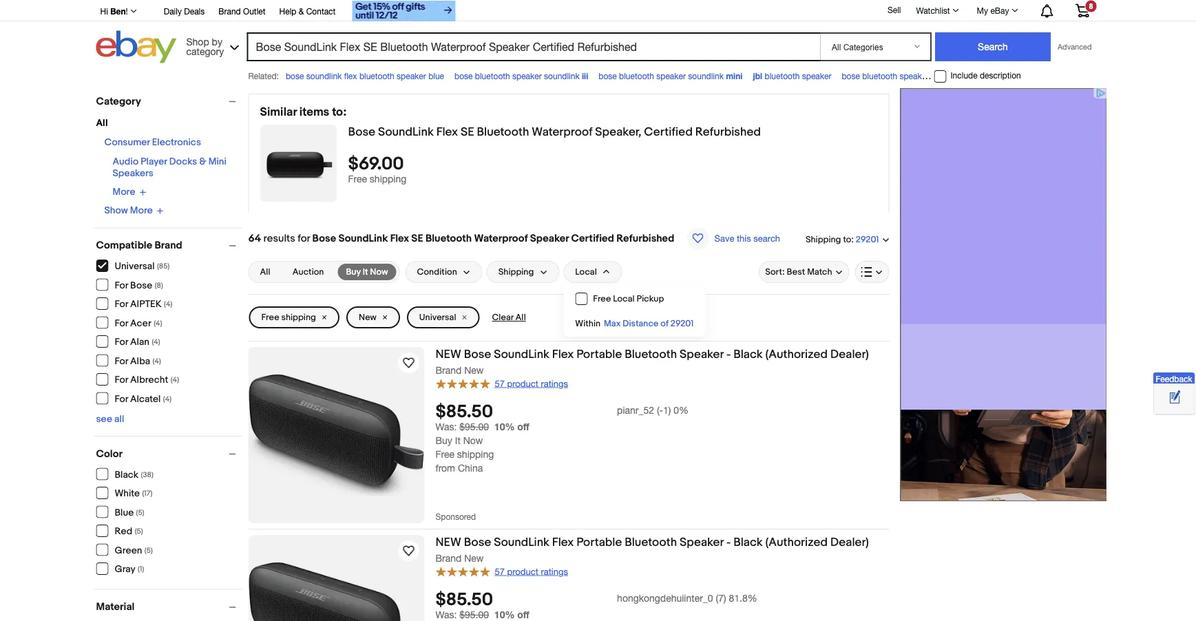 Task type: describe. For each thing, give the bounding box(es) containing it.
auction
[[293, 267, 324, 277]]

was: inside pianr_52 (-1) 0% was: $95.00 10% off buy it now free shipping from china
[[436, 421, 457, 433]]

shop by category
[[186, 36, 224, 57]]

bluetooth for bose bluetooth speaker soundlink iii
[[475, 71, 510, 81]]

1 horizontal spatial certified
[[644, 125, 693, 139]]

condition
[[417, 267, 457, 277]]

results
[[264, 232, 295, 245]]

0 vertical spatial all
[[96, 117, 108, 129]]

universal link
[[407, 307, 480, 329]]

shipping to : 29201
[[806, 234, 879, 245]]

see all
[[96, 413, 124, 425]]

sell
[[888, 5, 901, 15]]

brand right watch new bose soundlink flex portable bluetooth speaker - black (authorized dealer) image
[[436, 553, 462, 564]]

speakers
[[113, 168, 154, 179]]

my ebay
[[977, 6, 1010, 15]]

audio player docks & mini speakers link
[[113, 156, 227, 179]]

(5) for green
[[145, 546, 153, 555]]

new bose soundlink flex portable bluetooth speaker - black (authorized dealer) brand new for hongkongdehuiinter_0 (7) 81.8%
[[436, 535, 869, 564]]

help & contact
[[279, 6, 336, 16]]

advertisement region
[[901, 88, 1107, 502]]

for for for albrecht
[[115, 374, 128, 386]]

$85.50 for pianr_52 (-1) 0%
[[436, 402, 493, 423]]

free inside free local pickup link
[[593, 294, 611, 304]]

save this search
[[715, 233, 781, 244]]

my
[[977, 6, 989, 15]]

blue
[[115, 507, 134, 519]]

account navigation
[[93, 0, 1101, 23]]

blue
[[429, 71, 444, 81]]

it inside pianr_52 (-1) 0% was: $95.00 10% off buy it now free shipping from china
[[455, 435, 461, 446]]

speaker,
[[595, 125, 642, 139]]

for for for alba
[[115, 355, 128, 367]]

player
[[141, 156, 167, 168]]

57 product ratings link for hongkongdehuiinter_0 (7) 81.8%
[[436, 565, 568, 578]]

soundlink for bose bluetooth speaker soundlink mini
[[688, 71, 724, 81]]

for alba (4)
[[115, 355, 161, 367]]

show
[[104, 205, 128, 217]]

search
[[754, 233, 781, 244]]

(7)
[[716, 593, 727, 604]]

hongkongdehuiinter_0
[[617, 593, 713, 604]]

get an extra 15% off image
[[352, 1, 456, 21]]

1 horizontal spatial waterproof
[[532, 125, 593, 139]]

black for pianr_52 (-1) 0%
[[734, 347, 763, 362]]

29201 inside the shipping to : 29201
[[856, 234, 879, 245]]

pianr_52 (-1) 0% was: $95.00 10% off buy it now free shipping from china
[[436, 404, 689, 474]]

(4) for for alba
[[153, 357, 161, 366]]

free inside pianr_52 (-1) 0% was: $95.00 10% off buy it now free shipping from china
[[436, 449, 455, 460]]

for for for acer
[[115, 318, 128, 329]]

57 for pianr_52 (-1) 0%
[[495, 378, 505, 389]]

daily deals
[[164, 6, 205, 16]]

shop
[[186, 36, 209, 47]]

new bose soundlink flex portable bluetooth speaker - black (authorized dealer) brand new for pianr_52 (-1) 0%
[[436, 347, 869, 376]]

0 horizontal spatial certified
[[571, 232, 614, 245]]

for albrecht (4)
[[115, 374, 179, 386]]

for for for alcatel
[[115, 393, 128, 405]]

soundlink for bose bluetooth speaker soundlink revolve
[[932, 71, 967, 81]]

category button
[[96, 95, 242, 107]]

8
[[1089, 2, 1094, 10]]

(4) for for alcatel
[[163, 395, 172, 404]]

hongkongdehuiinter_0 (7) 81.8% was: $95.00 10% off
[[436, 593, 758, 621]]

pickup
[[637, 294, 664, 304]]

new bose soundlink flex portable bluetooth speaker - black (authorized dealer) link for hongkongdehuiinter_0 (7) 81.8%
[[436, 535, 890, 552]]

feedback
[[1156, 374, 1193, 384]]

brand up (85)
[[155, 239, 182, 252]]

brand outlet link
[[219, 4, 266, 19]]

bose soundlink flex se bluetooth waterproof speaker, certified refurbished link
[[348, 125, 878, 142]]

bose for bose bluetooth speaker soundlink iii
[[455, 71, 473, 81]]

ratings for pianr_52 (-1) 0%
[[541, 378, 568, 389]]

advanced link
[[1051, 33, 1099, 61]]

docks
[[169, 156, 197, 168]]

for alcatel (4)
[[115, 393, 172, 405]]

free local pickup link
[[564, 287, 705, 311]]

ben
[[110, 6, 126, 16]]

free down all link
[[261, 312, 279, 323]]

bluetooth down the distance
[[625, 347, 677, 362]]

shipping for shipping to : 29201
[[806, 234, 842, 245]]

bose for bose bluetooth speaker soundlink mini
[[599, 71, 617, 81]]

save this search button
[[683, 227, 785, 250]]

64 results for bose soundlink flex se bluetooth waterproof speaker certified refurbished
[[248, 232, 675, 245]]

related:
[[248, 71, 279, 81]]

$95.00 inside hongkongdehuiinter_0 (7) 81.8% was: $95.00 10% off
[[460, 609, 489, 621]]

speaker for bose bluetooth speaker soundlink iii
[[513, 71, 542, 81]]

bose bluetooth speaker soundlink mini
[[599, 71, 743, 81]]

category
[[186, 45, 224, 57]]

local button
[[564, 261, 623, 283]]

shop by category banner
[[93, 0, 1101, 67]]

Buy It Now selected text field
[[346, 266, 388, 278]]

new bose soundlink flex portable bluetooth speaker - black (authorized dealer) heading for pianr_52 (-1) 0%
[[436, 347, 869, 362]]

all
[[114, 413, 124, 425]]

1)
[[663, 404, 671, 416]]

brand right watch new bose soundlink flex portable bluetooth speaker - black (authorized dealer) icon
[[436, 364, 462, 376]]

blue (5)
[[115, 507, 144, 519]]

watchlist
[[917, 6, 950, 15]]

new for hongkongdehuiinter_0 (7) 81.8%
[[436, 535, 461, 550]]

buy it now
[[346, 267, 388, 277]]

local inside dropdown button
[[575, 267, 597, 277]]

daily
[[164, 6, 182, 16]]

for for for bose
[[115, 280, 128, 291]]

for bose (8)
[[115, 280, 163, 291]]

of
[[661, 318, 669, 329]]

Search for anything text field
[[249, 34, 818, 60]]

(5) for blue
[[136, 508, 144, 517]]

1 vertical spatial local
[[613, 294, 635, 304]]

new bose soundlink flex portable bluetooth speaker - black (authorized dealer) image for hongkongdehuiinter_0 (7) 81.8%
[[248, 562, 425, 621]]

1 soundlink from the left
[[306, 71, 342, 81]]

green (5)
[[115, 545, 153, 557]]

sort:
[[765, 267, 785, 277]]

green
[[115, 545, 142, 557]]

shipping for shipping
[[499, 267, 534, 277]]

& inside account navigation
[[299, 6, 304, 16]]

best
[[787, 267, 806, 277]]

brand outlet
[[219, 6, 266, 16]]

black (38)
[[115, 469, 153, 481]]

free inside the $69.00 free shipping
[[348, 173, 367, 185]]

compatible brand button
[[96, 239, 242, 252]]

free local pickup
[[593, 294, 664, 304]]

shipping inside the free shipping link
[[281, 312, 316, 323]]

deals
[[184, 6, 205, 16]]

help & contact link
[[279, 4, 336, 19]]

this
[[737, 233, 751, 244]]

1 horizontal spatial se
[[461, 125, 474, 139]]

it inside the buy it now text box
[[363, 267, 368, 277]]

(4) for for alan
[[152, 338, 160, 347]]

0 horizontal spatial refurbished
[[617, 232, 675, 245]]

max
[[604, 318, 621, 329]]

0 horizontal spatial 29201
[[671, 318, 694, 329]]

now inside text box
[[370, 267, 388, 277]]

ratings for hongkongdehuiinter_0 (7) 81.8%
[[541, 566, 568, 577]]

(authorized for hongkongdehuiinter_0 (7) 81.8%
[[766, 535, 828, 550]]

clear all link
[[487, 307, 532, 329]]

1 bluetooth from the left
[[360, 71, 395, 81]]

sort: best match
[[765, 267, 833, 277]]

alba
[[130, 355, 150, 367]]

buy inside pianr_52 (-1) 0% was: $95.00 10% off buy it now free shipping from china
[[436, 435, 453, 446]]

category
[[96, 95, 141, 107]]

for aiptek (4)
[[115, 299, 173, 310]]

- for hongkongdehuiinter_0 (7) 81.8%
[[727, 535, 731, 550]]



Task type: vqa. For each thing, say whether or not it's contained in the screenshot.


Task type: locate. For each thing, give the bounding box(es) containing it.
new right watch new bose soundlink flex portable bluetooth speaker - black (authorized dealer) image
[[436, 535, 461, 550]]

soundlink left revolve
[[932, 71, 967, 81]]

(-
[[657, 404, 663, 416]]

1 57 product ratings from the top
[[495, 378, 568, 389]]

0 vertical spatial 57
[[495, 378, 505, 389]]

(4) for for aiptek
[[164, 300, 173, 309]]

0 vertical spatial off
[[518, 421, 530, 433]]

now up new 'link'
[[370, 267, 388, 277]]

product for pianr_52 (-1) 0%
[[507, 378, 539, 389]]

0%
[[674, 404, 689, 416]]

local left pickup
[[613, 294, 635, 304]]

(4) inside for aiptek (4)
[[164, 300, 173, 309]]

0 vertical spatial shipping
[[370, 173, 407, 185]]

1 new bose soundlink flex portable bluetooth speaker - black (authorized dealer) link from the top
[[436, 347, 890, 364]]

compatible
[[96, 239, 152, 252]]

universal for universal
[[419, 312, 456, 323]]

0 vertical spatial 10%
[[495, 421, 515, 433]]

0 horizontal spatial all
[[96, 117, 108, 129]]

1 vertical spatial &
[[199, 156, 206, 168]]

1 vertical spatial dealer)
[[831, 535, 869, 550]]

0 horizontal spatial shipping
[[281, 312, 316, 323]]

(5) inside 'red (5)'
[[135, 527, 143, 536]]

new down buy it now link
[[359, 312, 377, 323]]

ratings up hongkongdehuiinter_0 (7) 81.8% was: $95.00 10% off
[[541, 566, 568, 577]]

consumer electronics link
[[104, 137, 201, 148]]

new bose soundlink flex portable bluetooth speaker - black (authorized dealer) link for pianr_52 (-1) 0%
[[436, 347, 890, 364]]

0 horizontal spatial it
[[363, 267, 368, 277]]

0 vertical spatial universal
[[115, 261, 155, 272]]

for down the universal (85)
[[115, 280, 128, 291]]

shipping inside the shipping to : 29201
[[806, 234, 842, 245]]

bluetooth
[[477, 125, 529, 139], [426, 232, 472, 245], [625, 347, 677, 362], [625, 535, 677, 550]]

(5) inside green (5)
[[145, 546, 153, 555]]

8 link
[[1067, 0, 1098, 20]]

0 vertical spatial &
[[299, 6, 304, 16]]

1 vertical spatial portable
[[577, 535, 622, 550]]

1 ratings from the top
[[541, 378, 568, 389]]

buy up from
[[436, 435, 453, 446]]

new bose soundlink flex portable bluetooth speaker - black (authorized dealer) brand new
[[436, 347, 869, 376], [436, 535, 869, 564]]

(17)
[[142, 489, 153, 498]]

speaker for bose bluetooth speaker soundlink revolve
[[900, 71, 929, 81]]

1 vertical spatial ratings
[[541, 566, 568, 577]]

free shipping
[[261, 312, 316, 323]]

refurbished up pickup
[[617, 232, 675, 245]]

shipping up the clear all
[[499, 267, 534, 277]]

off
[[518, 421, 530, 433], [518, 609, 530, 621]]

3 for from the top
[[115, 318, 128, 329]]

0 vertical spatial se
[[461, 125, 474, 139]]

2 vertical spatial all
[[516, 312, 526, 323]]

1 bose from the left
[[286, 71, 304, 81]]

to
[[844, 234, 852, 245]]

off inside pianr_52 (-1) 0% was: $95.00 10% off buy it now free shipping from china
[[518, 421, 530, 433]]

0 vertical spatial now
[[370, 267, 388, 277]]

china
[[458, 463, 483, 474]]

1 vertical spatial buy
[[436, 435, 453, 446]]

certified right speaker,
[[644, 125, 693, 139]]

2 new bose soundlink flex portable bluetooth speaker - black (authorized dealer) link from the top
[[436, 535, 890, 552]]

portable for pianr_52 (-1) 0%
[[577, 347, 622, 362]]

1 vertical spatial universal
[[419, 312, 456, 323]]

shipping
[[806, 234, 842, 245], [499, 267, 534, 277]]

0 horizontal spatial se
[[411, 232, 423, 245]]

1 vertical spatial it
[[455, 435, 461, 446]]

1 horizontal spatial all
[[260, 267, 271, 277]]

0 horizontal spatial buy
[[346, 267, 361, 277]]

bluetooth down search for anything text field
[[475, 71, 510, 81]]

57 product ratings for pianr_52 (-1) 0%
[[495, 378, 568, 389]]

0 vertical spatial dealer)
[[831, 347, 869, 362]]

within max distance of 29201
[[575, 318, 694, 329]]

0 vertical spatial new bose soundlink flex portable bluetooth speaker - black (authorized dealer) image
[[248, 374, 425, 497]]

10% inside pianr_52 (-1) 0% was: $95.00 10% off buy it now free shipping from china
[[495, 421, 515, 433]]

universal (85)
[[115, 261, 170, 272]]

2 new bose soundlink flex portable bluetooth speaker - black (authorized dealer) image from the top
[[248, 562, 425, 621]]

(4) right alcatel
[[163, 395, 172, 404]]

new inside 'link'
[[359, 312, 377, 323]]

1 vertical spatial more
[[130, 205, 153, 217]]

bluetooth for jbl bluetooth speaker
[[765, 71, 800, 81]]

1 vertical spatial waterproof
[[474, 232, 528, 245]]

(4) inside for alba (4)
[[153, 357, 161, 366]]

& right "help"
[[299, 6, 304, 16]]

all right clear
[[516, 312, 526, 323]]

2 horizontal spatial all
[[516, 312, 526, 323]]

new down universal link
[[436, 347, 461, 362]]

new bose soundlink flex portable bluetooth speaker - black (authorized dealer) image for pianr_52 (-1) 0%
[[248, 374, 425, 497]]

local
[[575, 267, 597, 277], [613, 294, 635, 304]]

0 horizontal spatial waterproof
[[474, 232, 528, 245]]

2 portable from the top
[[577, 535, 622, 550]]

main content containing $69.00
[[248, 88, 890, 621]]

4 soundlink from the left
[[932, 71, 967, 81]]

0 vertical spatial speaker
[[530, 232, 569, 245]]

1 vertical spatial shipping
[[281, 312, 316, 323]]

watch new bose soundlink flex portable bluetooth speaker - black (authorized dealer) image
[[401, 543, 417, 559]]

1 horizontal spatial &
[[299, 6, 304, 16]]

0 vertical spatial new
[[359, 312, 377, 323]]

for acer (4)
[[115, 318, 162, 329]]

1 product from the top
[[507, 378, 539, 389]]

$85.50 for hongkongdehuiinter_0 (7) 81.8%
[[436, 590, 493, 611]]

description
[[980, 71, 1021, 80]]

help
[[279, 6, 297, 16]]

was: inside hongkongdehuiinter_0 (7) 81.8% was: $95.00 10% off
[[436, 609, 457, 621]]

daily deals link
[[164, 4, 205, 19]]

0 vertical spatial portable
[[577, 347, 622, 362]]

all inside all link
[[260, 267, 271, 277]]

(4) right albrecht
[[171, 376, 179, 385]]

for left the acer on the left of page
[[115, 318, 128, 329]]

5 speaker from the left
[[900, 71, 929, 81]]

all link
[[252, 264, 279, 280]]

portable down within
[[577, 347, 622, 362]]

1 vertical spatial new bose soundlink flex portable bluetooth speaker - black (authorized dealer) link
[[436, 535, 890, 552]]

1 vertical spatial $85.50
[[436, 590, 493, 611]]

(4) right alba
[[153, 357, 161, 366]]

bose right blue
[[455, 71, 473, 81]]

material
[[96, 601, 135, 613]]

1 vertical spatial 57 product ratings
[[495, 566, 568, 577]]

2 vertical spatial black
[[734, 535, 763, 550]]

(5) right blue
[[136, 508, 144, 517]]

4 for from the top
[[115, 337, 128, 348]]

1 vertical spatial shipping
[[499, 267, 534, 277]]

0 vertical spatial local
[[575, 267, 597, 277]]

2 soundlink from the left
[[544, 71, 580, 81]]

auction link
[[284, 264, 332, 280]]

black
[[734, 347, 763, 362], [115, 469, 139, 481], [734, 535, 763, 550]]

0 vertical spatial 57 product ratings
[[495, 378, 568, 389]]

universal up for bose (8)
[[115, 261, 155, 272]]

alcatel
[[130, 393, 161, 405]]

1 10% from the top
[[495, 421, 515, 433]]

bluetooth up the condition dropdown button
[[426, 232, 472, 245]]

2 new bose soundlink flex portable bluetooth speaker - black (authorized dealer) brand new from the top
[[436, 535, 869, 564]]

(38)
[[141, 471, 153, 479]]

29201 right the :
[[856, 234, 879, 245]]

shipping
[[370, 173, 407, 185], [281, 312, 316, 323], [457, 449, 494, 460]]

2 dealer) from the top
[[831, 535, 869, 550]]

hi ben !
[[100, 6, 128, 16]]

4 bluetooth from the left
[[765, 71, 800, 81]]

1 portable from the top
[[577, 347, 622, 362]]

for left alba
[[115, 355, 128, 367]]

new bose soundlink flex portable bluetooth speaker - black (authorized dealer) brand new down the distance
[[436, 347, 869, 376]]

2 57 product ratings link from the top
[[436, 565, 568, 578]]

bose soundlink flex se bluetooth waterproof speaker, certified refurbished heading
[[348, 125, 761, 139]]

new
[[436, 347, 461, 362], [436, 535, 461, 550]]

(5) right green
[[145, 546, 153, 555]]

bluetooth down bose bluetooth speaker soundlink iii
[[477, 125, 529, 139]]

all inside clear all link
[[516, 312, 526, 323]]

from
[[436, 463, 455, 474]]

listing options selector. list view selected. image
[[861, 267, 884, 278]]

1 vertical spatial 57
[[495, 566, 505, 577]]

4 speaker from the left
[[802, 71, 832, 81]]

5 for from the top
[[115, 355, 128, 367]]

bose right related:
[[286, 71, 304, 81]]

speaker left mini
[[657, 71, 686, 81]]

2 vertical spatial (5)
[[145, 546, 153, 555]]

0 vertical spatial refurbished
[[696, 125, 761, 139]]

0 horizontal spatial shipping
[[499, 267, 534, 277]]

1 vertical spatial new bose soundlink flex portable bluetooth speaker - black (authorized dealer) heading
[[436, 535, 869, 550]]

now inside pianr_52 (-1) 0% was: $95.00 10% off buy it now free shipping from china
[[463, 435, 483, 446]]

more up show more
[[113, 186, 135, 198]]

bose soundlink flex se bluetooth waterproof speaker, certified refurbished
[[348, 125, 761, 139]]

57 for hongkongdehuiinter_0 (7) 81.8%
[[495, 566, 505, 577]]

bluetooth right "jbl"
[[765, 71, 800, 81]]

2 (authorized from the top
[[766, 535, 828, 550]]

57 product ratings for hongkongdehuiinter_0 (7) 81.8%
[[495, 566, 568, 577]]

2 vertical spatial shipping
[[457, 449, 494, 460]]

for left 'alan'
[[115, 337, 128, 348]]

57 product ratings link
[[436, 377, 568, 390], [436, 565, 568, 578]]

universal down condition
[[419, 312, 456, 323]]

& left 'mini' on the top of page
[[199, 156, 206, 168]]

2 vertical spatial new
[[464, 553, 484, 564]]

(4) right the acer on the left of page
[[154, 319, 162, 328]]

shipping inside pianr_52 (-1) 0% was: $95.00 10% off buy it now free shipping from china
[[457, 449, 494, 460]]

bose for bose bluetooth speaker soundlink revolve
[[842, 71, 860, 81]]

watch new bose soundlink flex portable bluetooth speaker - black (authorized dealer) image
[[401, 355, 417, 371]]

1 was: from the top
[[436, 421, 457, 433]]

buy inside text box
[[346, 267, 361, 277]]

buy right auction
[[346, 267, 361, 277]]

shipping inside dropdown button
[[499, 267, 534, 277]]

2 ratings from the top
[[541, 566, 568, 577]]

1 horizontal spatial it
[[455, 435, 461, 446]]

-
[[727, 347, 731, 362], [727, 535, 731, 550]]

soundlink left iii
[[544, 71, 580, 81]]

red
[[115, 526, 132, 538]]

ratings up pianr_52 (-1) 0% was: $95.00 10% off buy it now free shipping from china
[[541, 378, 568, 389]]

product for hongkongdehuiinter_0 (7) 81.8%
[[507, 566, 539, 577]]

save
[[715, 233, 735, 244]]

shipping left to
[[806, 234, 842, 245]]

1 - from the top
[[727, 347, 731, 362]]

(authorized for pianr_52 (-1) 0%
[[766, 347, 828, 362]]

brand left outlet
[[219, 6, 241, 16]]

speaker right "jbl"
[[802, 71, 832, 81]]

new bose soundlink flex portable bluetooth speaker - black (authorized dealer) heading down the distance
[[436, 347, 869, 362]]

4 bose from the left
[[842, 71, 860, 81]]

speaker for pianr_52 (-1) 0%
[[680, 347, 724, 362]]

speaker left include at the right top
[[900, 71, 929, 81]]

now up china
[[463, 435, 483, 446]]

shipping button
[[487, 261, 560, 283]]

bose right jbl bluetooth speaker
[[842, 71, 860, 81]]

advanced
[[1058, 42, 1092, 51]]

white (17)
[[115, 488, 153, 500]]

2 bluetooth from the left
[[475, 71, 510, 81]]

2 bose from the left
[[455, 71, 473, 81]]

all
[[96, 117, 108, 129], [260, 267, 271, 277], [516, 312, 526, 323]]

items
[[300, 105, 330, 120]]

$95.00 inside pianr_52 (-1) 0% was: $95.00 10% off buy it now free shipping from china
[[460, 421, 489, 433]]

black for hongkongdehuiinter_0 (7) 81.8%
[[734, 535, 763, 550]]

new bose soundlink flex portable bluetooth speaker - black (authorized dealer) link
[[436, 347, 890, 364], [436, 535, 890, 552]]

local up free local pickup in the top of the page
[[575, 267, 597, 277]]

6 for from the top
[[115, 374, 128, 386]]

for up all
[[115, 393, 128, 405]]

new bose soundlink flex portable bluetooth speaker - black (authorized dealer) link up hongkongdehuiinter_0
[[436, 535, 890, 552]]

soundlink left flex
[[306, 71, 342, 81]]

new for pianr_52 (-1) 0%
[[436, 347, 461, 362]]

(1)
[[138, 565, 144, 574]]

for for for aiptek
[[115, 299, 128, 310]]

dealer) for hongkongdehuiinter_0 (7) 81.8%
[[831, 535, 869, 550]]

1 vertical spatial $95.00
[[460, 609, 489, 621]]

2 for from the top
[[115, 299, 128, 310]]

1 (authorized from the top
[[766, 347, 828, 362]]

main content
[[248, 88, 890, 621]]

dealer)
[[831, 347, 869, 362], [831, 535, 869, 550]]

1 vertical spatial 10%
[[495, 609, 515, 621]]

for down for alba (4)
[[115, 374, 128, 386]]

- for pianr_52 (-1) 0%
[[727, 347, 731, 362]]

free shipping link
[[249, 307, 340, 329]]

portable for hongkongdehuiinter_0 (7) 81.8%
[[577, 535, 622, 550]]

speaker left blue
[[397, 71, 426, 81]]

1 off from the top
[[518, 421, 530, 433]]

see
[[96, 413, 112, 425]]

1 vertical spatial new bose soundlink flex portable bluetooth speaker - black (authorized dealer) image
[[248, 562, 425, 621]]

condition button
[[405, 261, 483, 283]]

(4) inside for acer (4)
[[154, 319, 162, 328]]

2 $85.50 from the top
[[436, 590, 493, 611]]

for left aiptek
[[115, 299, 128, 310]]

1 vertical spatial speaker
[[680, 347, 724, 362]]

soundlink
[[306, 71, 342, 81], [544, 71, 580, 81], [688, 71, 724, 81], [932, 71, 967, 81]]

bluetooth for bose bluetooth speaker soundlink revolve
[[863, 71, 898, 81]]

acer
[[130, 318, 151, 329]]

speaker down search for anything text field
[[513, 71, 542, 81]]

all down category
[[96, 117, 108, 129]]

free up the max
[[593, 294, 611, 304]]

flex
[[437, 125, 458, 139], [390, 232, 409, 245], [552, 347, 574, 362], [552, 535, 574, 550]]

2 speaker from the left
[[513, 71, 542, 81]]

1 vertical spatial se
[[411, 232, 423, 245]]

see all button
[[96, 413, 124, 425]]

bluetooth
[[360, 71, 395, 81], [475, 71, 510, 81], [619, 71, 654, 81], [765, 71, 800, 81], [863, 71, 898, 81]]

1 new bose soundlink flex portable bluetooth speaker - black (authorized dealer) image from the top
[[248, 374, 425, 497]]

include description
[[951, 71, 1021, 80]]

3 bose from the left
[[599, 71, 617, 81]]

0 vertical spatial more
[[113, 186, 135, 198]]

2 vertical spatial speaker
[[680, 535, 724, 550]]

waterproof left speaker,
[[532, 125, 593, 139]]

bluetooth right iii
[[619, 71, 654, 81]]

2 $95.00 from the top
[[460, 609, 489, 621]]

0 vertical spatial black
[[734, 347, 763, 362]]

refurbished down mini
[[696, 125, 761, 139]]

1 dealer) from the top
[[831, 347, 869, 362]]

0 vertical spatial new bose soundlink flex portable bluetooth speaker - black (authorized dealer) heading
[[436, 347, 869, 362]]

off inside hongkongdehuiinter_0 (7) 81.8% was: $95.00 10% off
[[518, 609, 530, 621]]

(4) inside for albrecht (4)
[[171, 376, 179, 385]]

(4) for for albrecht
[[171, 376, 179, 385]]

(4) right aiptek
[[164, 300, 173, 309]]

1 vertical spatial was:
[[436, 609, 457, 621]]

speaker
[[397, 71, 426, 81], [513, 71, 542, 81], [657, 71, 686, 81], [802, 71, 832, 81], [900, 71, 929, 81]]

1 vertical spatial all
[[260, 267, 271, 277]]

ebay
[[991, 6, 1010, 15]]

it up new 'link'
[[363, 267, 368, 277]]

new for pianr_52 (-1) 0%
[[464, 364, 484, 376]]

0 vertical spatial $85.50
[[436, 402, 493, 423]]

2 was: from the top
[[436, 609, 457, 621]]

bluetooth for bose bluetooth speaker soundlink mini
[[619, 71, 654, 81]]

bose soundlink flex se bluetooth waterproof speaker, certified refurbished image
[[260, 134, 337, 192]]

1 horizontal spatial local
[[613, 294, 635, 304]]

new bose soundlink flex portable bluetooth speaker - black (authorized dealer) heading up hongkongdehuiinter_0
[[436, 535, 869, 550]]

0 horizontal spatial &
[[199, 156, 206, 168]]

5 bluetooth from the left
[[863, 71, 898, 81]]

hi
[[100, 6, 108, 16]]

1 vertical spatial 57 product ratings link
[[436, 565, 568, 578]]

speaker up 0%
[[680, 347, 724, 362]]

within
[[575, 318, 601, 329]]

color button
[[96, 448, 242, 460]]

new bose soundlink flex portable bluetooth speaker - black (authorized dealer) heading for hongkongdehuiinter_0 (7) 81.8%
[[436, 535, 869, 550]]

bose right iii
[[599, 71, 617, 81]]

mini
[[209, 156, 227, 168]]

bose soundlink flex bluetooth speaker blue
[[286, 71, 444, 81]]

new bose soundlink flex portable bluetooth speaker - black (authorized dealer) heading
[[436, 347, 869, 362], [436, 535, 869, 550]]

1 vertical spatial certified
[[571, 232, 614, 245]]

1 vertical spatial -
[[727, 535, 731, 550]]

1 horizontal spatial universal
[[419, 312, 456, 323]]

gray (1)
[[115, 564, 144, 576]]

0 vertical spatial new
[[436, 347, 461, 362]]

1 vertical spatial (authorized
[[766, 535, 828, 550]]

3 soundlink from the left
[[688, 71, 724, 81]]

64
[[248, 232, 261, 245]]

0 vertical spatial shipping
[[806, 234, 842, 245]]

bose bluetooth speaker soundlink revolve
[[842, 71, 998, 81]]

1 vertical spatial new bose soundlink flex portable bluetooth speaker - black (authorized dealer) brand new
[[436, 535, 869, 564]]

(5) right red
[[135, 527, 143, 536]]

2 product from the top
[[507, 566, 539, 577]]

for for for alan
[[115, 337, 128, 348]]

new bose soundlink flex portable bluetooth speaker - black (authorized dealer) image
[[248, 374, 425, 497], [248, 562, 425, 621]]

audio
[[113, 156, 139, 168]]

free right bose soundlink flex se bluetooth waterproof speaker, certified refurbished image
[[348, 173, 367, 185]]

0 vertical spatial was:
[[436, 421, 457, 433]]

1 horizontal spatial refurbished
[[696, 125, 761, 139]]

2 - from the top
[[727, 535, 731, 550]]

1 horizontal spatial 29201
[[856, 234, 879, 245]]

consumer
[[104, 137, 150, 148]]

1 57 from the top
[[495, 378, 505, 389]]

0 vertical spatial ratings
[[541, 378, 568, 389]]

1 vertical spatial refurbished
[[617, 232, 675, 245]]

soundlink inside bose soundlink flex se bluetooth waterproof speaker, certified refurbished link
[[378, 125, 434, 139]]

compatible brand
[[96, 239, 182, 252]]

certified
[[644, 125, 693, 139], [571, 232, 614, 245]]

0 horizontal spatial local
[[575, 267, 597, 277]]

$69.00 free shipping
[[348, 154, 407, 185]]

(4) inside for alcatel (4)
[[163, 395, 172, 404]]

3 bluetooth from the left
[[619, 71, 654, 81]]

(5) for red
[[135, 527, 143, 536]]

shipping inside the $69.00 free shipping
[[370, 173, 407, 185]]

2 10% from the top
[[495, 609, 515, 621]]

0 vertical spatial product
[[507, 378, 539, 389]]

1 $85.50 from the top
[[436, 402, 493, 423]]

1 vertical spatial 29201
[[671, 318, 694, 329]]

speaker for bose bluetooth speaker soundlink mini
[[657, 71, 686, 81]]

0 vertical spatial new bose soundlink flex portable bluetooth speaker - black (authorized dealer) link
[[436, 347, 890, 364]]

speaker up shipping dropdown button
[[530, 232, 569, 245]]

0 vertical spatial 57 product ratings link
[[436, 377, 568, 390]]

2 57 product ratings from the top
[[495, 566, 568, 577]]

bluetooth right flex
[[360, 71, 395, 81]]

soundlink for bose bluetooth speaker soundlink iii
[[544, 71, 580, 81]]

(4) inside for alan (4)
[[152, 338, 160, 347]]

0 vertical spatial buy
[[346, 267, 361, 277]]

new bose soundlink flex portable bluetooth speaker - black (authorized dealer) brand new up hongkongdehuiinter_0
[[436, 535, 869, 564]]

& inside 'audio player docks & mini speakers'
[[199, 156, 206, 168]]

3 speaker from the left
[[657, 71, 686, 81]]

1 57 product ratings link from the top
[[436, 377, 568, 390]]

1 new bose soundlink flex portable bluetooth speaker - black (authorized dealer) brand new from the top
[[436, 347, 869, 376]]

speaker for hongkongdehuiinter_0 (7) 81.8%
[[680, 535, 724, 550]]

refurbished
[[696, 125, 761, 139], [617, 232, 675, 245]]

:
[[852, 234, 854, 245]]

portable
[[577, 347, 622, 362], [577, 535, 622, 550]]

1 for from the top
[[115, 280, 128, 291]]

29201 right "of"
[[671, 318, 694, 329]]

1 vertical spatial off
[[518, 609, 530, 621]]

2 new bose soundlink flex portable bluetooth speaker - black (authorized dealer) heading from the top
[[436, 535, 869, 550]]

0 vertical spatial certified
[[644, 125, 693, 139]]

57 product ratings
[[495, 378, 568, 389], [495, 566, 568, 577]]

new bose soundlink flex portable bluetooth speaker - black (authorized dealer) link down "of"
[[436, 347, 890, 364]]

new right watch new bose soundlink flex portable bluetooth speaker - black (authorized dealer) image
[[464, 553, 484, 564]]

2 57 from the top
[[495, 566, 505, 577]]

0 vertical spatial it
[[363, 267, 368, 277]]

match
[[808, 267, 833, 277]]

waterproof up shipping dropdown button
[[474, 232, 528, 245]]

1 vertical spatial black
[[115, 469, 139, 481]]

(4) right 'alan'
[[152, 338, 160, 347]]

sell link
[[882, 5, 908, 15]]

speaker
[[530, 232, 569, 245], [680, 347, 724, 362], [680, 535, 724, 550]]

0 vertical spatial (5)
[[136, 508, 144, 517]]

(5) inside blue (5)
[[136, 508, 144, 517]]

it up from
[[455, 435, 461, 446]]

speaker for jbl bluetooth speaker
[[802, 71, 832, 81]]

10% inside hongkongdehuiinter_0 (7) 81.8% was: $95.00 10% off
[[495, 609, 515, 621]]

new down universal link
[[464, 364, 484, 376]]

57 product ratings link for pianr_52 (-1) 0%
[[436, 377, 568, 390]]

1 $95.00 from the top
[[460, 421, 489, 433]]

free up from
[[436, 449, 455, 460]]

2 new from the top
[[436, 535, 461, 550]]

1 new from the top
[[436, 347, 461, 362]]

0 vertical spatial waterproof
[[532, 125, 593, 139]]

portable up hongkongdehuiinter_0 (7) 81.8% was: $95.00 10% off
[[577, 535, 622, 550]]

bluetooth up hongkongdehuiinter_0
[[625, 535, 677, 550]]

0 vertical spatial new bose soundlink flex portable bluetooth speaker - black (authorized dealer) brand new
[[436, 347, 869, 376]]

speaker up (7)
[[680, 535, 724, 550]]

(4) for for acer
[[154, 319, 162, 328]]

waterproof
[[532, 125, 593, 139], [474, 232, 528, 245]]

1 horizontal spatial shipping
[[370, 173, 407, 185]]

$69.00
[[348, 154, 404, 175]]

7 for from the top
[[115, 393, 128, 405]]

dealer) for pianr_52 (-1) 0%
[[831, 347, 869, 362]]

bluetooth down sell
[[863, 71, 898, 81]]

universal for universal (85)
[[115, 261, 155, 272]]

none submit inside shop by category banner
[[936, 32, 1051, 61]]

2 off from the top
[[518, 609, 530, 621]]

new for hongkongdehuiinter_0 (7) 81.8%
[[464, 553, 484, 564]]

1 vertical spatial new
[[436, 535, 461, 550]]

1 vertical spatial product
[[507, 566, 539, 577]]

all down 64
[[260, 267, 271, 277]]

0 vertical spatial -
[[727, 347, 731, 362]]

shop by category button
[[180, 31, 242, 60]]

soundlink left mini
[[688, 71, 724, 81]]

1 new bose soundlink flex portable bluetooth speaker - black (authorized dealer) heading from the top
[[436, 347, 869, 362]]

more down more button
[[130, 205, 153, 217]]

bose for bose soundlink flex bluetooth speaker blue
[[286, 71, 304, 81]]

watchlist link
[[909, 2, 966, 19]]

brand inside account navigation
[[219, 6, 241, 16]]

2 horizontal spatial shipping
[[457, 449, 494, 460]]

1 speaker from the left
[[397, 71, 426, 81]]

certified up the local dropdown button
[[571, 232, 614, 245]]

1 vertical spatial new
[[464, 364, 484, 376]]

None submit
[[936, 32, 1051, 61]]

jbl bluetooth speaker
[[753, 71, 832, 81]]



